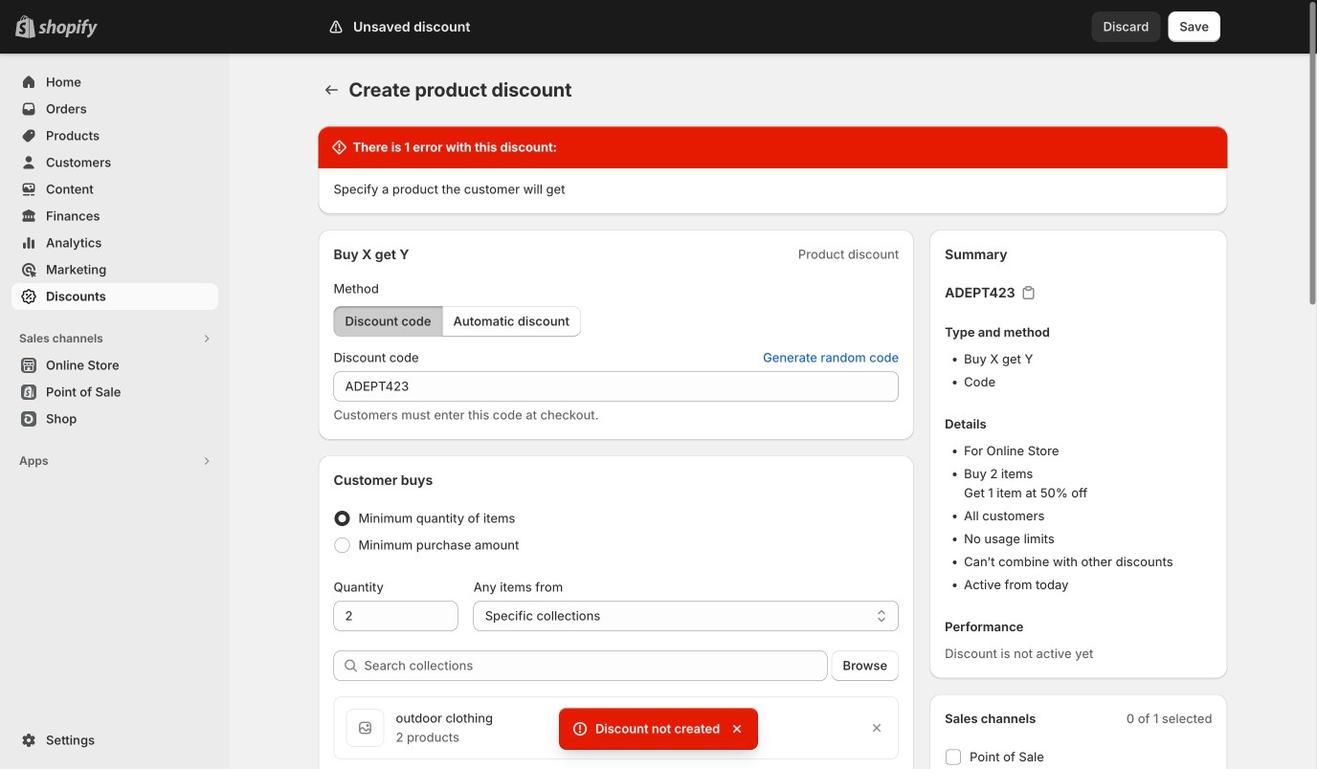 Task type: vqa. For each thing, say whether or not it's contained in the screenshot.
dialog
no



Task type: locate. For each thing, give the bounding box(es) containing it.
None text field
[[334, 371, 899, 402]]

shopify image
[[38, 19, 98, 38]]

None text field
[[334, 601, 458, 632]]



Task type: describe. For each thing, give the bounding box(es) containing it.
Search collections text field
[[364, 651, 828, 682]]



